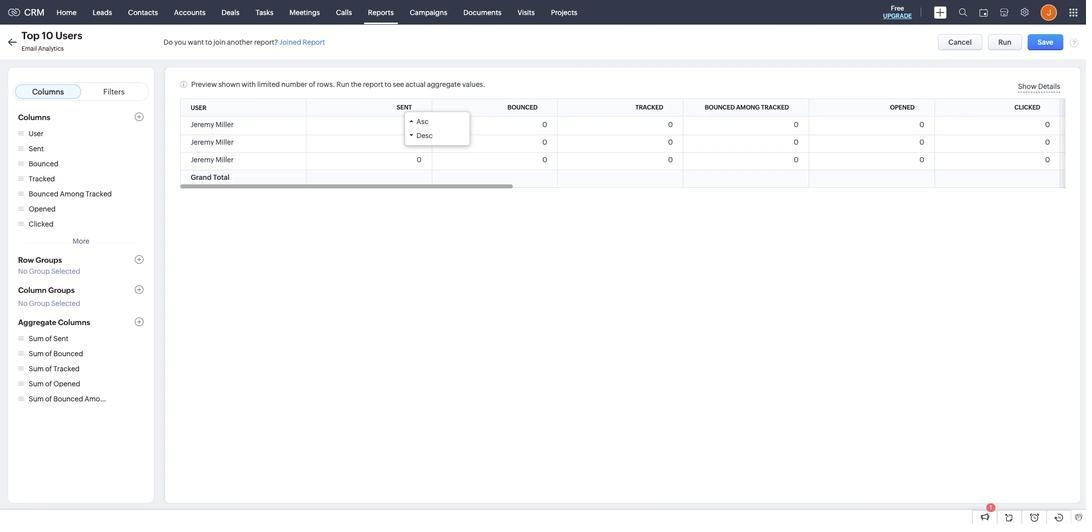 Task type: describe. For each thing, give the bounding box(es) containing it.
show
[[1018, 83, 1037, 91]]

sum for sum of bounced among tracked
[[29, 396, 44, 404]]

home
[[57, 8, 77, 16]]

reports
[[368, 8, 394, 16]]

sum of opened
[[29, 381, 80, 389]]

no inside row groups no group selected
[[18, 268, 28, 276]]

preview shown with limited number of rows. run the report to see actual aggregate values.
[[191, 81, 485, 89]]

sum of bounced
[[29, 350, 83, 358]]

of for sum of tracked
[[45, 365, 52, 373]]

do
[[164, 38, 173, 46]]

rows.
[[317, 81, 335, 89]]

visits
[[518, 8, 535, 16]]

contacts
[[128, 8, 158, 16]]

values.
[[462, 81, 485, 89]]

grand
[[191, 174, 212, 182]]

2 selected from the top
[[51, 300, 80, 308]]

campaigns
[[410, 8, 447, 16]]

analytics
[[38, 45, 64, 52]]

projects
[[551, 8, 577, 16]]

run inside run "button"
[[998, 38, 1012, 46]]

2 miller from the top
[[216, 138, 234, 146]]

you
[[174, 38, 186, 46]]

save
[[1038, 38, 1054, 46]]

search element
[[953, 0, 973, 25]]

row groups no group selected
[[18, 256, 80, 276]]

documents
[[463, 8, 502, 16]]

actual
[[406, 81, 426, 89]]

3 jeremy miller from the top
[[191, 156, 234, 164]]

leads link
[[85, 0, 120, 24]]

group inside row groups no group selected
[[29, 268, 50, 276]]

home link
[[49, 0, 85, 24]]

search image
[[959, 8, 967, 17]]

sum for sum of opened
[[29, 381, 44, 389]]

deals link
[[214, 0, 248, 24]]

sum for sum of bounced
[[29, 350, 44, 358]]

the
[[351, 81, 362, 89]]

column
[[18, 286, 47, 295]]

of for sum of bounced
[[45, 350, 52, 358]]

asc
[[416, 118, 429, 126]]

bounced among tracked inside 'tab panel'
[[29, 190, 112, 198]]

aggregate
[[427, 81, 461, 89]]

preview
[[191, 81, 217, 89]]

more
[[73, 238, 89, 246]]

aggregate
[[18, 318, 56, 327]]

projects link
[[543, 0, 586, 24]]

2 jeremy miller from the top
[[191, 138, 234, 146]]

cancel button
[[938, 34, 982, 50]]

want
[[188, 38, 204, 46]]

total
[[213, 174, 230, 182]]

report
[[363, 81, 383, 89]]

accounts link
[[166, 0, 214, 24]]

sum of sent
[[29, 335, 68, 343]]

sum for sum of sent
[[29, 335, 44, 343]]

crm link
[[8, 7, 45, 18]]

upgrade
[[883, 13, 912, 20]]

no group selected
[[18, 300, 80, 308]]

visits link
[[510, 0, 543, 24]]

of for sum of bounced among tracked
[[45, 396, 52, 404]]

details
[[1038, 83, 1060, 91]]

sum of bounced among tracked
[[29, 396, 136, 404]]

cancel
[[949, 38, 972, 46]]

see
[[393, 81, 404, 89]]

calendar image
[[979, 8, 988, 16]]

shown
[[218, 81, 240, 89]]

selected inside row groups no group selected
[[51, 268, 80, 276]]

of for sum of sent
[[45, 335, 52, 343]]



Task type: locate. For each thing, give the bounding box(es) containing it.
crm
[[24, 7, 45, 18]]

1 vertical spatial jeremy
[[191, 138, 214, 146]]

contacts link
[[120, 0, 166, 24]]

0
[[417, 121, 422, 129], [542, 121, 547, 129], [668, 121, 673, 129], [794, 121, 799, 129], [920, 121, 924, 129], [1045, 121, 1050, 129], [417, 138, 422, 146], [542, 138, 547, 146], [668, 138, 673, 146], [794, 138, 799, 146], [920, 138, 924, 146], [1045, 138, 1050, 146], [417, 156, 422, 164], [542, 156, 547, 164], [668, 156, 673, 164], [794, 156, 799, 164], [920, 156, 924, 164], [1045, 156, 1050, 164]]

sum
[[29, 335, 44, 343], [29, 350, 44, 358], [29, 365, 44, 373], [29, 381, 44, 389], [29, 396, 44, 404]]

row
[[18, 256, 34, 265]]

to left join
[[205, 38, 212, 46]]

1 horizontal spatial columns
[[58, 318, 90, 327]]

of down sum of opened
[[45, 396, 52, 404]]

campaigns link
[[402, 0, 455, 24]]

grand total
[[191, 174, 230, 182]]

sum down the sum of tracked at the left bottom of page
[[29, 381, 44, 389]]

5 sum from the top
[[29, 396, 44, 404]]

0 vertical spatial columns
[[18, 113, 50, 122]]

groups for row
[[36, 256, 62, 265]]

tasks link
[[248, 0, 282, 24]]

1 horizontal spatial to
[[385, 81, 391, 89]]

save button
[[1028, 34, 1064, 50]]

of for sum of opened
[[45, 381, 52, 389]]

selected up column groups
[[51, 268, 80, 276]]

groups for column
[[48, 286, 75, 295]]

0 horizontal spatial to
[[205, 38, 212, 46]]

0 vertical spatial group
[[29, 268, 50, 276]]

leads
[[93, 8, 112, 16]]

1 miller from the top
[[216, 121, 234, 129]]

tracked
[[635, 104, 663, 111], [635, 104, 663, 111], [761, 104, 789, 111], [761, 104, 789, 111], [29, 175, 55, 183], [86, 190, 112, 198], [53, 365, 80, 373], [110, 396, 136, 404]]

meetings
[[290, 8, 320, 16]]

show details
[[1018, 83, 1060, 91]]

jeremy miller
[[191, 121, 234, 129], [191, 138, 234, 146], [191, 156, 234, 164]]

of down the sum of tracked at the left bottom of page
[[45, 381, 52, 389]]

documents link
[[455, 0, 510, 24]]

tab panel
[[13, 113, 149, 408]]

1 vertical spatial run
[[336, 81, 349, 89]]

profile element
[[1035, 0, 1063, 24]]

0 vertical spatial miller
[[216, 121, 234, 129]]

0 vertical spatial groups
[[36, 256, 62, 265]]

1 vertical spatial group
[[29, 300, 50, 308]]

top
[[22, 30, 40, 41]]

report?
[[254, 38, 278, 46]]

groups
[[36, 256, 62, 265], [48, 286, 75, 295]]

0 vertical spatial to
[[205, 38, 212, 46]]

selected up aggregate columns
[[51, 300, 80, 308]]

sum of tracked
[[29, 365, 80, 373]]

2 jeremy from the top
[[191, 138, 214, 146]]

desc
[[416, 132, 433, 140]]

free upgrade
[[883, 5, 912, 20]]

1 no from the top
[[18, 268, 28, 276]]

calls link
[[328, 0, 360, 24]]

among
[[736, 104, 760, 111], [736, 104, 760, 111], [60, 190, 84, 198], [85, 396, 109, 404]]

join
[[214, 38, 226, 46]]

2 sum from the top
[[29, 350, 44, 358]]

sum up sum of opened
[[29, 365, 44, 373]]

2 vertical spatial jeremy miller
[[191, 156, 234, 164]]

1 jeremy from the top
[[191, 121, 214, 129]]

number
[[281, 81, 307, 89]]

1 vertical spatial columns
[[58, 318, 90, 327]]

1 selected from the top
[[51, 268, 80, 276]]

10
[[42, 30, 53, 41]]

columns
[[18, 113, 50, 122], [58, 318, 90, 327]]

clicked
[[1015, 104, 1041, 111], [1015, 104, 1041, 111], [29, 220, 53, 229]]

group down the row
[[29, 268, 50, 276]]

profile image
[[1041, 4, 1057, 20]]

2 vertical spatial jeremy
[[191, 156, 214, 164]]

0 vertical spatial jeremy miller
[[191, 121, 234, 129]]

1 vertical spatial to
[[385, 81, 391, 89]]

with
[[242, 81, 256, 89]]

1 group from the top
[[29, 268, 50, 276]]

run left the the
[[336, 81, 349, 89]]

miller
[[216, 121, 234, 129], [216, 138, 234, 146], [216, 156, 234, 164]]

calls
[[336, 8, 352, 16]]

accounts
[[174, 8, 206, 16]]

1 vertical spatial selected
[[51, 300, 80, 308]]

groups right the row
[[36, 256, 62, 265]]

deals
[[222, 8, 240, 16]]

no down column
[[18, 300, 28, 308]]

bounced among tracked
[[705, 104, 789, 111], [705, 104, 789, 111], [29, 190, 112, 198]]

sum down sum of sent
[[29, 350, 44, 358]]

tab panel containing columns
[[13, 113, 149, 408]]

0 horizontal spatial columns
[[18, 113, 50, 122]]

0 horizontal spatial run
[[336, 81, 349, 89]]

groups up no group selected
[[48, 286, 75, 295]]

tab list
[[13, 83, 149, 101]]

column groups
[[18, 286, 75, 295]]

do you want to join another report? joined report
[[164, 38, 325, 46]]

of up sum of opened
[[45, 365, 52, 373]]

of down sum of sent
[[45, 350, 52, 358]]

1 sum from the top
[[29, 335, 44, 343]]

joined
[[280, 38, 301, 46]]

0 vertical spatial run
[[998, 38, 1012, 46]]

1 vertical spatial miller
[[216, 138, 234, 146]]

sum down aggregate
[[29, 335, 44, 343]]

selected
[[51, 268, 80, 276], [51, 300, 80, 308]]

1 vertical spatial jeremy miller
[[191, 138, 234, 146]]

3 miller from the top
[[216, 156, 234, 164]]

free
[[891, 5, 904, 12]]

to
[[205, 38, 212, 46], [385, 81, 391, 89]]

3 sum from the top
[[29, 365, 44, 373]]

run
[[998, 38, 1012, 46], [336, 81, 349, 89]]

sum down sum of opened
[[29, 396, 44, 404]]

users
[[55, 30, 82, 41]]

1 horizontal spatial run
[[998, 38, 1012, 46]]

2 no from the top
[[18, 300, 28, 308]]

of up sum of bounced
[[45, 335, 52, 343]]

1 vertical spatial groups
[[48, 286, 75, 295]]

0 vertical spatial no
[[18, 268, 28, 276]]

opened
[[890, 104, 915, 111], [890, 104, 915, 111], [29, 205, 56, 213], [53, 381, 80, 389]]

user
[[191, 105, 206, 112], [191, 105, 206, 112], [29, 130, 43, 138]]

of
[[309, 81, 316, 89], [45, 335, 52, 343], [45, 350, 52, 358], [45, 365, 52, 373], [45, 381, 52, 389], [45, 396, 52, 404]]

run button
[[988, 34, 1022, 50]]

sent
[[397, 104, 412, 111], [397, 104, 412, 111], [29, 145, 44, 153], [53, 335, 68, 343]]

to left see
[[385, 81, 391, 89]]

run left save
[[998, 38, 1012, 46]]

0 vertical spatial selected
[[51, 268, 80, 276]]

bounced
[[508, 104, 538, 111], [508, 104, 538, 111], [705, 104, 735, 111], [705, 104, 735, 111], [29, 160, 58, 168], [29, 190, 58, 198], [53, 350, 83, 358], [53, 396, 83, 404]]

0 vertical spatial jeremy
[[191, 121, 214, 129]]

reports link
[[360, 0, 402, 24]]

of left rows.
[[309, 81, 316, 89]]

2 group from the top
[[29, 300, 50, 308]]

1 jeremy miller from the top
[[191, 121, 234, 129]]

top 10 users email analytics
[[22, 30, 82, 52]]

email
[[22, 45, 37, 52]]

4 sum from the top
[[29, 381, 44, 389]]

meetings link
[[282, 0, 328, 24]]

sum for sum of tracked
[[29, 365, 44, 373]]

tasks
[[256, 8, 273, 16]]

jeremy
[[191, 121, 214, 129], [191, 138, 214, 146], [191, 156, 214, 164]]

group down column
[[29, 300, 50, 308]]

2 vertical spatial miller
[[216, 156, 234, 164]]

1 vertical spatial no
[[18, 300, 28, 308]]

report
[[303, 38, 325, 46]]

3 jeremy from the top
[[191, 156, 214, 164]]

groups inside row groups no group selected
[[36, 256, 62, 265]]

limited
[[257, 81, 280, 89]]

another
[[227, 38, 253, 46]]

aggregate columns
[[18, 318, 90, 327]]

no down the row
[[18, 268, 28, 276]]



Task type: vqa. For each thing, say whether or not it's contained in the screenshot.
Calls
yes



